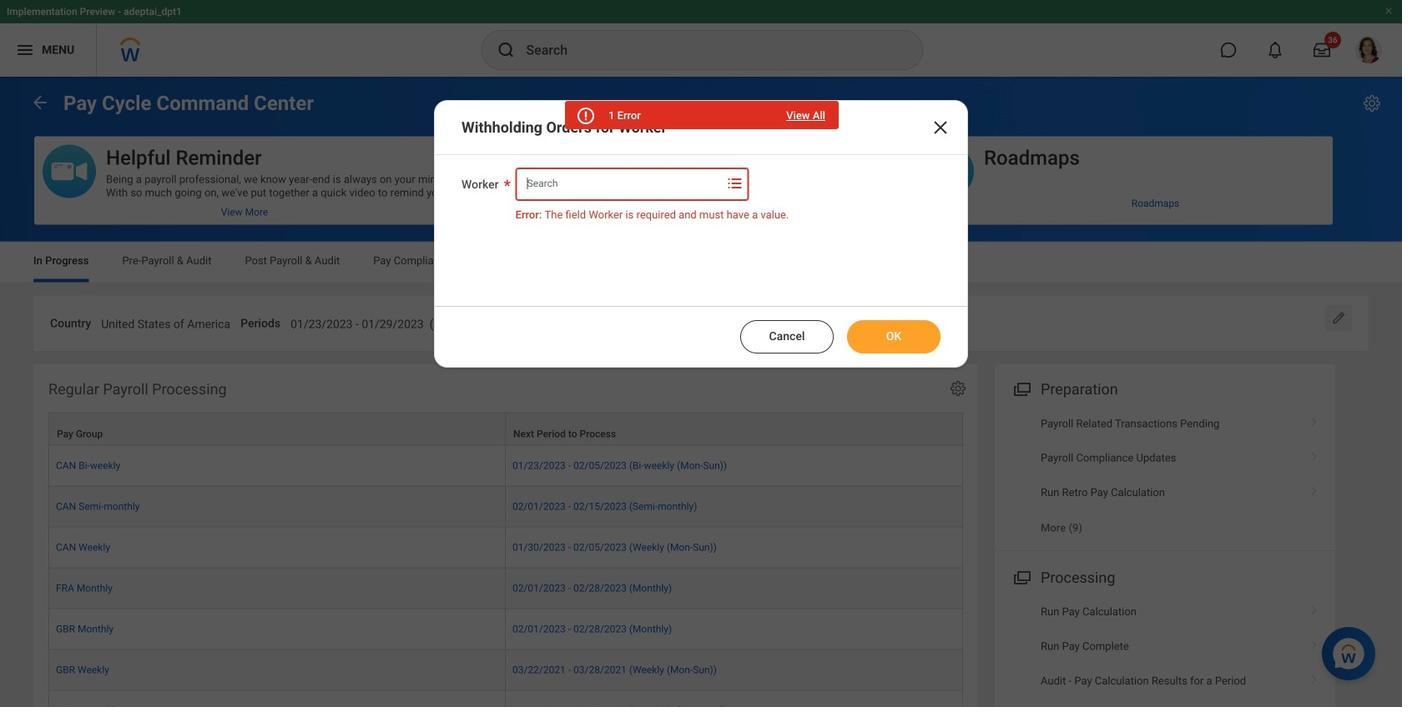 Task type: locate. For each thing, give the bounding box(es) containing it.
menu group image
[[1010, 566, 1032, 588]]

prompts image
[[725, 174, 745, 194]]

profile logan mcneil element
[[1345, 32, 1392, 68]]

tab list
[[17, 242, 1385, 282]]

list
[[995, 407, 1335, 546], [995, 595, 1335, 708]]

close environment banner image
[[1384, 6, 1394, 16]]

exclamation image
[[579, 110, 591, 123]]

regular payroll processing element
[[33, 365, 978, 708]]

inbox large image
[[1314, 42, 1330, 58]]

1 row from the top
[[48, 413, 963, 446]]

1 vertical spatial list
[[995, 595, 1335, 708]]

None text field
[[101, 308, 230, 336], [290, 308, 532, 336], [768, 308, 923, 336], [101, 308, 230, 336], [290, 308, 532, 336], [768, 308, 923, 336]]

main content
[[0, 77, 1402, 708]]

2 row from the top
[[48, 446, 963, 487]]

configure this page image
[[1362, 93, 1382, 113]]

chevron right image
[[1304, 412, 1325, 428], [1304, 481, 1325, 498], [1304, 600, 1325, 617], [1304, 635, 1325, 651], [1304, 669, 1325, 686]]

5 chevron right image from the top
[[1304, 669, 1325, 686]]

dialog
[[434, 100, 968, 368]]

search image
[[496, 40, 516, 60]]

row
[[48, 413, 963, 446], [48, 446, 963, 487], [48, 487, 963, 528], [48, 528, 963, 569], [48, 569, 963, 609], [48, 609, 963, 650], [48, 650, 963, 691], [48, 691, 963, 708]]

list for menu group icon
[[995, 407, 1335, 546]]

previous page image
[[30, 92, 50, 112]]

2 list from the top
[[995, 595, 1335, 708]]

edit image
[[1330, 310, 1347, 327]]

banner
[[0, 0, 1402, 77]]

4 chevron right image from the top
[[1304, 635, 1325, 651]]

1 list from the top
[[995, 407, 1335, 546]]

5 row from the top
[[48, 569, 963, 609]]

3 row from the top
[[48, 487, 963, 528]]

0 vertical spatial list
[[995, 407, 1335, 546]]



Task type: describe. For each thing, give the bounding box(es) containing it.
2 chevron right image from the top
[[1304, 481, 1325, 498]]

7 row from the top
[[48, 650, 963, 691]]

8 row from the top
[[48, 691, 963, 708]]

list for menu group image
[[995, 595, 1335, 708]]

6 row from the top
[[48, 609, 963, 650]]

3 chevron right image from the top
[[1304, 600, 1325, 617]]

notifications large image
[[1267, 42, 1284, 58]]

Search field
[[516, 169, 722, 199]]

x image
[[931, 118, 951, 138]]

menu group image
[[1010, 377, 1032, 400]]

4 row from the top
[[48, 528, 963, 569]]

chevron right image
[[1304, 446, 1325, 463]]

1 chevron right image from the top
[[1304, 412, 1325, 428]]



Task type: vqa. For each thing, say whether or not it's contained in the screenshot.
adeptai_dpt1
no



